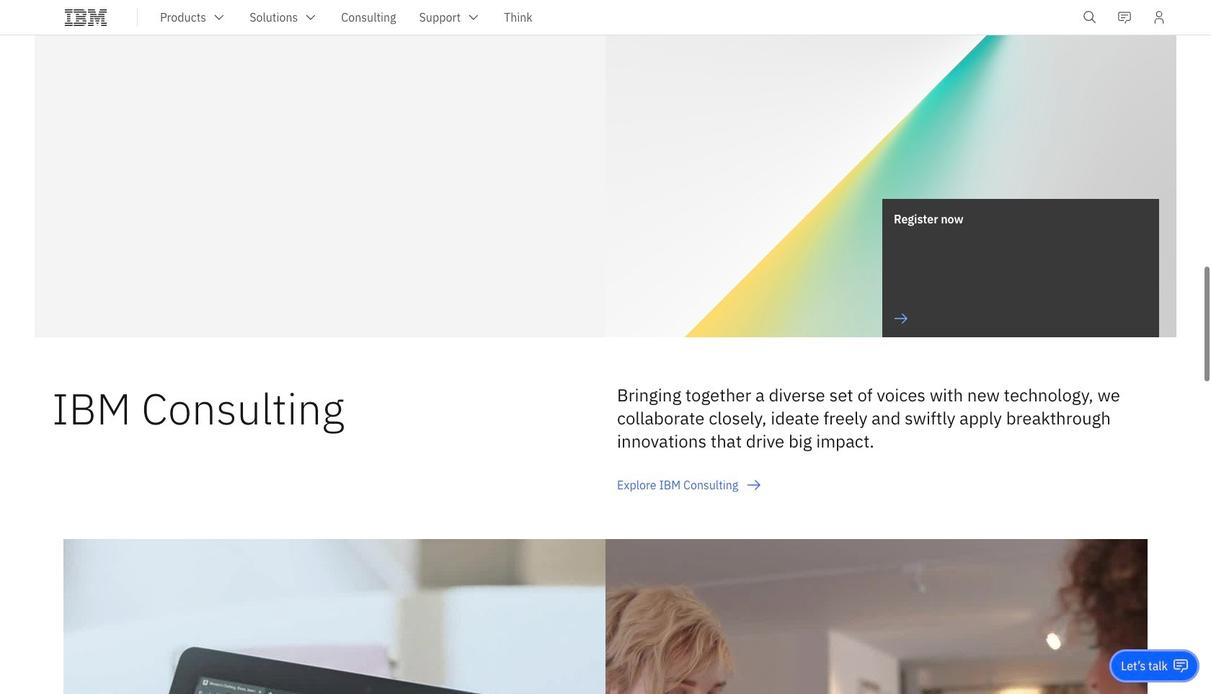 Task type: locate. For each thing, give the bounding box(es) containing it.
let's talk element
[[1121, 658, 1168, 674]]



